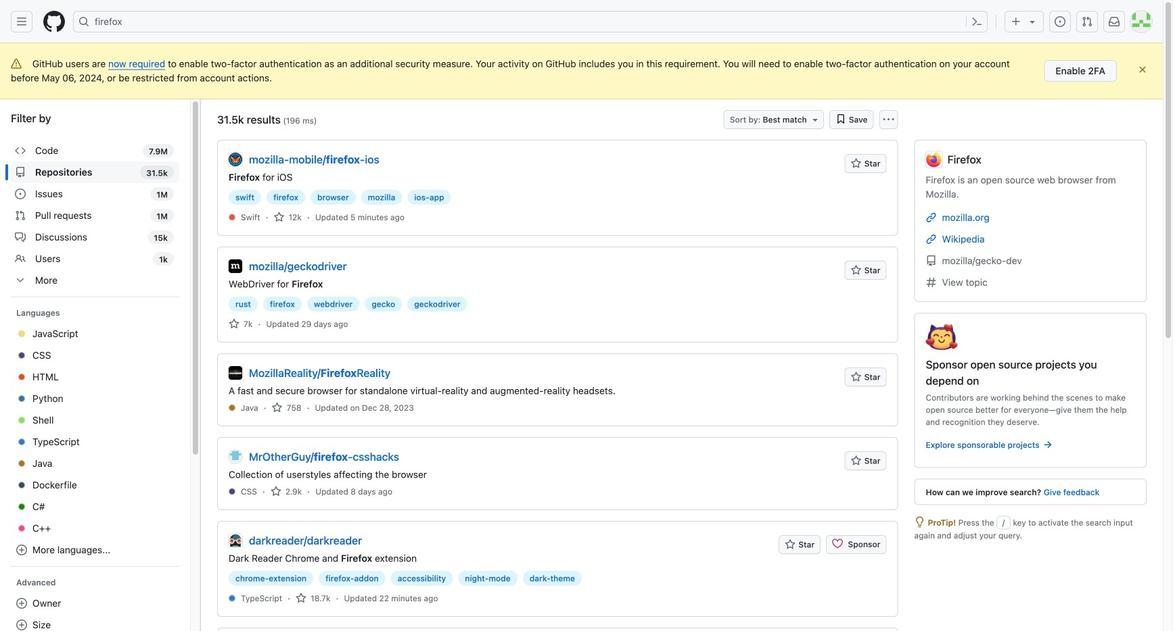 Task type: describe. For each thing, give the bounding box(es) containing it.
2 link image from the top
[[926, 234, 937, 245]]

alert image
[[11, 59, 22, 69]]

firefox image
[[926, 152, 942, 168]]

git pull request image
[[1082, 16, 1093, 27]]

css language element
[[241, 486, 257, 498]]

triangle down image
[[1027, 16, 1038, 27]]

draggable pane splitter slider
[[199, 99, 202, 632]]

1 plus circle image from the top
[[16, 545, 27, 556]]

notifications image
[[1109, 16, 1120, 27]]

swift language element
[[241, 211, 260, 224]]

package icon image
[[926, 325, 958, 350]]

hash image
[[926, 277, 937, 288]]

command palette image
[[972, 16, 982, 27]]

repo image
[[926, 256, 937, 267]]

2 plus circle image from the top
[[16, 599, 27, 610]]

1 link image from the top
[[926, 212, 937, 223]]

heart image
[[832, 539, 843, 550]]



Task type: vqa. For each thing, say whether or not it's contained in the screenshot.
Backport Bitcoin'S Share/Rpcauth/Rpcauth.Py In Rpcuser.Py
no



Task type: locate. For each thing, give the bounding box(es) containing it.
dismiss this message image
[[1137, 64, 1148, 75]]

link image
[[926, 212, 937, 223], [926, 234, 937, 245]]

typescript language element
[[241, 593, 282, 605]]

open column options image
[[883, 114, 894, 125]]

sc 9kayk9 0 image
[[15, 145, 26, 156], [15, 167, 26, 178], [15, 210, 26, 221], [274, 212, 285, 223], [15, 232, 26, 243], [15, 254, 26, 265], [15, 275, 26, 286], [296, 594, 307, 605]]

sc 9kayk9 0 image
[[835, 114, 846, 124], [15, 189, 26, 200], [229, 319, 240, 330], [272, 403, 283, 414], [1042, 440, 1053, 451], [271, 487, 281, 498], [914, 517, 925, 528]]

plus circle image
[[16, 620, 27, 631]]

region
[[0, 99, 200, 632]]

plus circle image
[[16, 545, 27, 556], [16, 599, 27, 610]]

1 vertical spatial link image
[[926, 234, 937, 245]]

0 vertical spatial link image
[[926, 212, 937, 223]]

homepage image
[[43, 11, 65, 32]]

0 vertical spatial plus circle image
[[16, 545, 27, 556]]

1 vertical spatial plus circle image
[[16, 599, 27, 610]]

java language element
[[241, 402, 258, 414]]

issue opened image
[[1055, 16, 1066, 27]]



